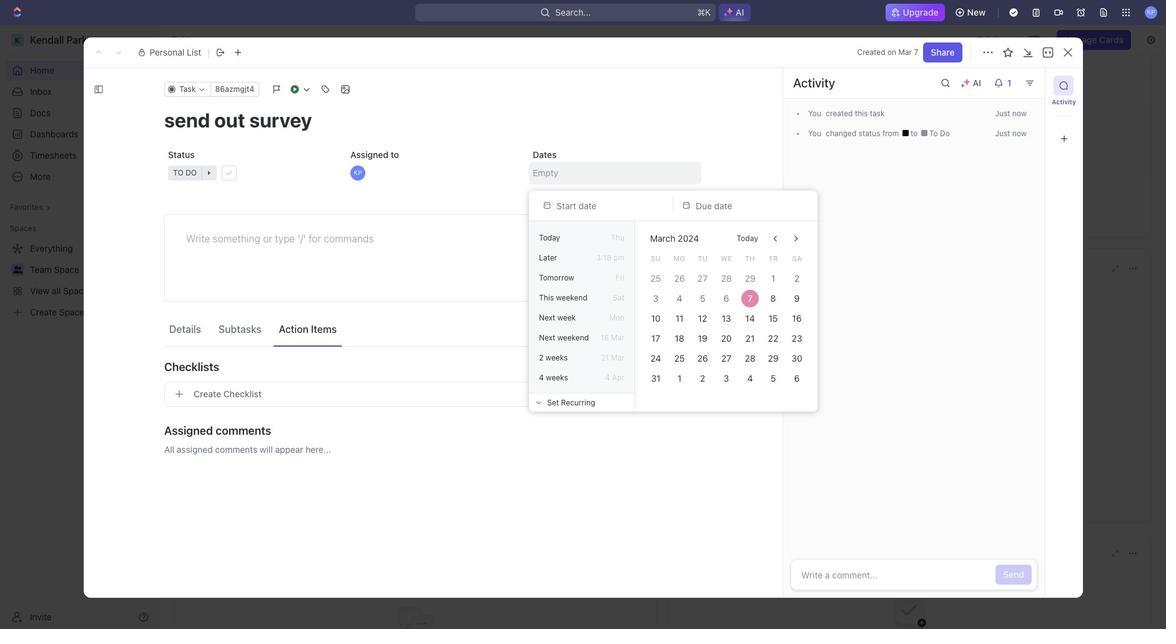 Task type: locate. For each thing, give the bounding box(es) containing it.
task
[[870, 109, 885, 118]]

1 horizontal spatial 28
[[745, 353, 756, 364]]

0 horizontal spatial home
[[30, 65, 54, 76]]

27 down tu
[[698, 273, 708, 284]]

Search tasks... text field
[[497, 284, 594, 302]]

activity inside task sidebar content section
[[793, 76, 835, 90]]

will
[[469, 66, 481, 76], [900, 84, 911, 94], [260, 444, 273, 455]]

3 up the '10'
[[653, 293, 659, 304]]

1 vertical spatial 3
[[724, 373, 730, 384]]

1 vertical spatial just now
[[996, 129, 1027, 138]]

activity inside task sidebar navigation "tab list"
[[1053, 98, 1077, 106]]

25 down su
[[651, 273, 661, 284]]

status
[[168, 149, 195, 160]]

1 horizontal spatial 7
[[915, 47, 919, 57]]

you left the created
[[808, 109, 822, 118]]

here. right the show
[[504, 66, 522, 76]]

1 up 8
[[772, 273, 776, 284]]

just
[[996, 109, 1011, 118], [996, 129, 1011, 138]]

2 horizontal spatial 2
[[795, 273, 800, 284]]

next left week
[[539, 313, 556, 322]]

you left changed at right
[[808, 129, 822, 138]]

6 down 30
[[795, 373, 800, 384]]

0 vertical spatial tasks
[[311, 66, 331, 76]]

home up the inbox
[[30, 65, 54, 76]]

1 just from the top
[[996, 109, 1011, 118]]

personal list link
[[150, 47, 201, 57]]

1 vertical spatial 16
[[601, 333, 609, 342]]

1 vertical spatial next
[[539, 333, 556, 342]]

0 vertical spatial appear
[[913, 84, 938, 94]]

1 horizontal spatial assigned
[[388, 66, 419, 76]]

mon
[[610, 313, 625, 322]]

1 horizontal spatial appear
[[913, 84, 938, 94]]

tasks right details
[[210, 314, 233, 325]]

1 next from the top
[[539, 313, 556, 322]]

7 up 14
[[748, 293, 753, 304]]

1 horizontal spatial 3
[[724, 373, 730, 384]]

edit layout:
[[978, 34, 1022, 45]]

comments down the assigned comments
[[215, 444, 258, 455]]

1 horizontal spatial 1
[[678, 373, 682, 384]]

appear down the share button
[[913, 84, 938, 94]]

0 horizontal spatial here.
[[504, 66, 522, 76]]

28
[[722, 273, 732, 284], [745, 353, 756, 364]]

29 down th
[[745, 273, 756, 284]]

you up 'edit task name' text field
[[431, 66, 443, 76]]

21 for 21 mar
[[601, 353, 609, 362]]

today up later
[[539, 233, 560, 242]]

next week
[[539, 313, 576, 322]]

learn more link
[[960, 84, 1000, 94]]

0 vertical spatial 5
[[701, 293, 706, 304]]

2 up 4 weeks
[[539, 353, 544, 362]]

add
[[225, 378, 241, 389]]

1 vertical spatial 5
[[771, 373, 777, 384]]

25 down 18
[[674, 353, 685, 364]]

26 down 'mo'
[[674, 273, 685, 284]]

0 horizontal spatial assigned
[[177, 444, 213, 455]]

0 vertical spatial just
[[996, 109, 1011, 118]]

1 vertical spatial mar
[[611, 333, 625, 342]]

tasks for tasks and reminders assigned to you to you will show here.
[[311, 66, 331, 76]]

0 horizontal spatial 1
[[243, 315, 246, 324]]

1 vertical spatial activity
[[1053, 98, 1077, 106]]

1 horizontal spatial 29
[[769, 353, 779, 364]]

1 vertical spatial home
[[30, 65, 54, 76]]

2 down 19
[[701, 373, 706, 384]]

7 right on
[[915, 47, 919, 57]]

0 horizontal spatial today
[[539, 233, 560, 242]]

1 horizontal spatial today
[[737, 234, 759, 243]]

weeks down 2 weeks
[[546, 373, 568, 382]]

changed
[[826, 129, 857, 138]]

16 for 16 mar
[[601, 333, 609, 342]]

2 just from the top
[[996, 129, 1011, 138]]

dates
[[533, 149, 557, 160]]

1 horizontal spatial 21
[[746, 333, 755, 344]]

6
[[724, 293, 730, 304], [795, 373, 800, 384]]

1 now from the top
[[1013, 109, 1027, 118]]

1 vertical spatial 25
[[674, 353, 685, 364]]

0 horizontal spatial 29
[[745, 273, 756, 284]]

2 you from the top
[[808, 129, 822, 138]]

3 down 20
[[724, 373, 730, 384]]

next
[[539, 313, 556, 322], [539, 333, 556, 342]]

you for you
[[808, 129, 822, 138]]

action items
[[279, 323, 337, 335]]

upgrade
[[903, 7, 939, 17]]

tomorrow
[[539, 273, 575, 282]]

will left the here...
[[260, 444, 273, 455]]

2 vertical spatial 2
[[701, 373, 706, 384]]

0 horizontal spatial 7
[[748, 293, 753, 304]]

1 horizontal spatial 16
[[793, 313, 802, 324]]

assigned for all assigned comments will appear here...
[[177, 444, 213, 455]]

1 vertical spatial weekend
[[558, 333, 589, 342]]

weekend down week
[[558, 333, 589, 342]]

16
[[793, 313, 802, 324], [601, 333, 609, 342]]

0 horizontal spatial 5
[[701, 293, 706, 304]]

2 just now from the top
[[996, 129, 1027, 138]]

tree inside sidebar navigation
[[5, 239, 154, 322]]

1 vertical spatial you
[[808, 129, 822, 138]]

1 you from the top
[[808, 109, 822, 118]]

18
[[675, 333, 684, 344]]

14
[[746, 313, 755, 324]]

1 horizontal spatial activity
[[1053, 98, 1077, 106]]

0 horizontal spatial 16
[[601, 333, 609, 342]]

personal
[[150, 47, 185, 57]]

will down created on mar 7
[[900, 84, 911, 94]]

and
[[333, 66, 346, 76]]

1
[[772, 273, 776, 284], [243, 315, 246, 324], [678, 373, 682, 384]]

2 vertical spatial assigned
[[177, 444, 213, 455]]

1 vertical spatial 7
[[748, 293, 753, 304]]

2 horizontal spatial tasks
[[820, 84, 840, 94]]

tasks for tasks assigned to you will appear here. learn more
[[820, 84, 840, 94]]

Due date text field
[[696, 200, 800, 211]]

more
[[982, 84, 1000, 94]]

assigned for assigned comments
[[164, 424, 213, 437]]

0 vertical spatial just now
[[996, 109, 1027, 118]]

0 horizontal spatial tasks
[[210, 314, 233, 325]]

1 horizontal spatial will
[[469, 66, 481, 76]]

this weekend
[[539, 293, 588, 302]]

21 down 14
[[746, 333, 755, 344]]

4 down 14
[[748, 373, 753, 384]]

2 vertical spatial tasks
[[210, 314, 233, 325]]

created
[[826, 109, 853, 118]]

2 horizontal spatial you
[[885, 84, 898, 94]]

subtasks
[[219, 323, 262, 335]]

you
[[431, 66, 443, 76], [455, 66, 467, 76], [885, 84, 898, 94]]

2 next from the top
[[539, 333, 556, 342]]

mar up the apr
[[611, 353, 625, 362]]

1 vertical spatial 1
[[243, 315, 246, 324]]

26 down 19
[[698, 353, 709, 364]]

next up 2 weeks
[[539, 333, 556, 342]]

0 horizontal spatial 3
[[653, 293, 659, 304]]

tasks left and
[[311, 66, 331, 76]]

0 vertical spatial 3
[[653, 293, 659, 304]]

2 now from the top
[[1013, 129, 1027, 138]]

weeks for 4 weeks
[[546, 373, 568, 382]]

Edit task name text field
[[164, 108, 702, 132]]

tasks for tasks
[[210, 314, 233, 325]]

just for changed status from
[[996, 129, 1011, 138]]

to do
[[928, 129, 950, 138]]

weekend for next weekend
[[558, 333, 589, 342]]

0 horizontal spatial 21
[[601, 353, 609, 362]]

0 horizontal spatial 2
[[539, 353, 544, 362]]

Start date text field
[[557, 200, 661, 211]]

standup
[[707, 263, 749, 274]]

next weekend
[[539, 333, 589, 342]]

1 vertical spatial 6
[[795, 373, 800, 384]]

comments
[[216, 424, 271, 437], [215, 444, 258, 455]]

now for changed status from
[[1013, 129, 1027, 138]]

mar down mon
[[611, 333, 625, 342]]

1 right 31
[[678, 373, 682, 384]]

1 for 31
[[678, 373, 682, 384]]

1 vertical spatial weeks
[[546, 373, 568, 382]]

assigned right all
[[177, 444, 213, 455]]

16 up 21 mar
[[601, 333, 609, 342]]

2 up 9
[[795, 273, 800, 284]]

4
[[677, 293, 682, 304], [539, 373, 544, 382], [606, 373, 610, 382], [748, 373, 753, 384]]

0 vertical spatial 28
[[722, 273, 732, 284]]

appear
[[913, 84, 938, 94], [275, 444, 303, 455]]

⌘k
[[698, 7, 711, 17]]

25
[[651, 273, 661, 284], [674, 353, 685, 364]]

on
[[888, 47, 897, 57]]

you up task
[[885, 84, 898, 94]]

assigned right reminders
[[388, 66, 419, 76]]

0 horizontal spatial 28
[[722, 273, 732, 284]]

customize
[[600, 287, 644, 298]]

0 vertical spatial weekend
[[556, 293, 588, 302]]

1 vertical spatial 27
[[722, 353, 732, 364]]

mar right on
[[899, 47, 913, 57]]

5
[[701, 293, 706, 304], [771, 373, 777, 384]]

assigned up this
[[842, 84, 874, 94]]

docs link
[[5, 103, 154, 123]]

1 vertical spatial just
[[996, 129, 1011, 138]]

now
[[1013, 109, 1027, 118], [1013, 129, 1027, 138]]

checklist
[[224, 389, 262, 399]]

2 horizontal spatial will
[[900, 84, 911, 94]]

21 down "16 mar"
[[601, 353, 609, 362]]

comments up 'all assigned comments will appear here...'
[[216, 424, 271, 437]]

mar for 21 mar
[[611, 353, 625, 362]]

27
[[698, 273, 708, 284], [722, 353, 732, 364]]

checklists button
[[164, 352, 702, 382]]

assigned inside dropdown button
[[164, 424, 213, 437]]

1 just now from the top
[[996, 109, 1027, 118]]

16 down 9
[[793, 313, 802, 324]]

0 vertical spatial 16
[[793, 313, 802, 324]]

to left to do
[[911, 129, 920, 138]]

thu
[[611, 233, 625, 242]]

1 vertical spatial will
[[900, 84, 911, 94]]

29 down the 22
[[769, 353, 779, 364]]

new button
[[950, 2, 994, 22]]

29
[[745, 273, 756, 284], [769, 353, 779, 364]]

just now
[[996, 109, 1027, 118], [996, 129, 1027, 138]]

layout:
[[995, 34, 1022, 45]]

tasks
[[311, 66, 331, 76], [820, 84, 840, 94], [210, 314, 233, 325]]

will left the show
[[469, 66, 481, 76]]

fr
[[770, 254, 778, 262]]

4 apr
[[606, 373, 625, 382]]

here. left 'learn'
[[940, 84, 958, 94]]

you left the show
[[455, 66, 467, 76]]

0 vertical spatial 27
[[698, 273, 708, 284]]

weekend up week
[[556, 293, 588, 302]]

0 vertical spatial you
[[808, 109, 822, 118]]

assigned comments
[[164, 424, 271, 437]]

27 down 20
[[722, 353, 732, 364]]

share button
[[924, 42, 963, 62]]

86azmgjt4 button
[[210, 82, 259, 97]]

1 vertical spatial tasks
[[820, 84, 840, 94]]

1 horizontal spatial assigned
[[351, 149, 389, 160]]

next for next week
[[539, 313, 556, 322]]

6 up 13
[[724, 293, 730, 304]]

0 vertical spatial now
[[1013, 109, 1027, 118]]

0 horizontal spatial will
[[260, 444, 273, 455]]

1 horizontal spatial 5
[[771, 373, 777, 384]]

0 horizontal spatial assigned
[[164, 424, 213, 437]]

1 horizontal spatial home
[[182, 34, 206, 45]]

1 vertical spatial assigned
[[164, 424, 213, 437]]

to
[[421, 66, 428, 76], [445, 66, 453, 76], [876, 84, 883, 94], [911, 129, 920, 138], [930, 129, 938, 138], [391, 149, 399, 160]]

0 horizontal spatial 27
[[698, 273, 708, 284]]

you
[[808, 109, 822, 118], [808, 129, 822, 138]]

5 up 12
[[701, 293, 706, 304]]

to left do
[[930, 129, 938, 138]]

0 vertical spatial assigned
[[351, 149, 389, 160]]

today up th
[[737, 234, 759, 243]]

16 for 16
[[793, 313, 802, 324]]

0 vertical spatial will
[[469, 66, 481, 76]]

0 vertical spatial 7
[[915, 47, 919, 57]]

1 left the 'action' on the left bottom
[[243, 315, 246, 324]]

status
[[859, 129, 881, 138]]

tasks up the created
[[820, 84, 840, 94]]

weeks up 4 weeks
[[546, 353, 568, 362]]

tree
[[5, 239, 154, 322]]

1 vertical spatial here.
[[940, 84, 958, 94]]

recurring
[[561, 398, 596, 407]]

0 vertical spatial weeks
[[546, 353, 568, 362]]

22
[[769, 333, 779, 344]]

0 vertical spatial 26
[[674, 273, 685, 284]]

mar for 16 mar
[[611, 333, 625, 342]]

next for next weekend
[[539, 333, 556, 342]]

task sidebar content section
[[783, 68, 1045, 598]]

search...
[[555, 7, 591, 17]]

28 down 14
[[745, 353, 756, 364]]

0 vertical spatial activity
[[793, 76, 835, 90]]

apr
[[612, 373, 625, 382]]

home up list
[[182, 34, 206, 45]]

now for created this task
[[1013, 109, 1027, 118]]

15
[[769, 313, 779, 324]]

1 vertical spatial 28
[[745, 353, 756, 364]]

|
[[208, 46, 210, 58]]

weekend
[[556, 293, 588, 302], [558, 333, 589, 342]]

to up 'edit task name' text field
[[421, 66, 428, 76]]

0 horizontal spatial activity
[[793, 76, 835, 90]]

5 down the 22
[[771, 373, 777, 384]]

3
[[653, 293, 659, 304], [724, 373, 730, 384]]

0 vertical spatial 29
[[745, 273, 756, 284]]

appear left the here...
[[275, 444, 303, 455]]

just now for created this task
[[996, 109, 1027, 118]]

0 vertical spatial comments
[[216, 424, 271, 437]]

28 down we
[[722, 273, 732, 284]]

1 vertical spatial assigned
[[842, 84, 874, 94]]



Task type: vqa. For each thing, say whether or not it's contained in the screenshot.


Task type: describe. For each thing, give the bounding box(es) containing it.
30
[[792, 353, 803, 364]]

sa
[[793, 254, 802, 262]]

2 vertical spatial will
[[260, 444, 273, 455]]

dashboards link
[[5, 124, 154, 144]]

16 mar
[[601, 333, 625, 342]]

23
[[792, 333, 803, 344]]

manage cards
[[1065, 34, 1124, 45]]

tasks assigned to you will appear here. learn more
[[820, 84, 1000, 94]]

1 horizontal spatial you
[[455, 66, 467, 76]]

home link
[[5, 61, 154, 81]]

from
[[883, 129, 899, 138]]

subtasks button
[[214, 317, 267, 341]]

add task button
[[219, 376, 267, 391]]

to up task
[[876, 84, 883, 94]]

manage cards button
[[1057, 30, 1132, 50]]

0 vertical spatial 2
[[795, 273, 800, 284]]

0 vertical spatial mar
[[899, 47, 913, 57]]

timesheets
[[30, 150, 77, 161]]

weekend for this weekend
[[556, 293, 588, 302]]

create checklist button
[[164, 382, 702, 407]]

task
[[243, 378, 262, 389]]

20
[[722, 333, 732, 344]]

you created this task
[[808, 109, 885, 118]]

0 horizontal spatial appear
[[275, 444, 303, 455]]

checklists
[[164, 360, 219, 373]]

home inside sidebar navigation
[[30, 65, 54, 76]]

created
[[858, 47, 886, 57]]

31
[[651, 373, 661, 384]]

0 vertical spatial 6
[[724, 293, 730, 304]]

13
[[722, 313, 732, 324]]

mo
[[674, 254, 686, 262]]

assigned for tasks assigned to you will appear here. learn more
[[842, 84, 874, 94]]

list
[[187, 47, 201, 57]]

all assigned comments will appear here...
[[164, 444, 331, 455]]

task sidebar navigation tab list
[[1051, 76, 1078, 149]]

weeks for 2 weeks
[[546, 353, 568, 362]]

edit
[[978, 34, 993, 45]]

pm
[[614, 253, 625, 262]]

items
[[311, 323, 337, 335]]

tasks and reminders assigned to you to you will show here.
[[311, 66, 522, 76]]

0 vertical spatial home
[[182, 34, 206, 45]]

just for created this task
[[996, 109, 1011, 118]]

21 mar
[[601, 353, 625, 362]]

details button
[[164, 317, 206, 341]]

4 up 11
[[677, 293, 682, 304]]

we
[[721, 254, 732, 262]]

dashboards
[[30, 129, 79, 139]]

customize button
[[596, 284, 647, 302]]

0 horizontal spatial 26
[[674, 273, 685, 284]]

4 weeks
[[539, 373, 568, 382]]

show
[[483, 66, 501, 76]]

11
[[676, 313, 684, 324]]

sidebar navigation
[[0, 25, 159, 629]]

personal list |
[[150, 46, 210, 58]]

assigned to
[[351, 149, 399, 160]]

ai standup
[[695, 263, 749, 274]]

empty button
[[529, 162, 702, 184]]

2 horizontal spatial 1
[[772, 273, 776, 284]]

24
[[651, 353, 661, 364]]

reminders
[[348, 66, 386, 76]]

changed status from
[[824, 129, 901, 138]]

86azmgjt4
[[215, 84, 254, 94]]

just now for changed status from
[[996, 129, 1027, 138]]

fri
[[616, 273, 625, 282]]

th
[[745, 254, 755, 262]]

10
[[651, 313, 661, 324]]

21 for 21
[[746, 333, 755, 344]]

manage
[[1065, 34, 1098, 45]]

1 horizontal spatial 2
[[701, 373, 706, 384]]

details
[[169, 323, 201, 335]]

all
[[164, 444, 174, 455]]

3:18
[[597, 253, 612, 262]]

share
[[931, 47, 955, 57]]

today inside button
[[737, 234, 759, 243]]

docs
[[30, 107, 51, 118]]

assigned comments button
[[164, 416, 702, 446]]

cards
[[1100, 34, 1124, 45]]

4 left the apr
[[606, 373, 610, 382]]

1 horizontal spatial 25
[[674, 353, 685, 364]]

3:18 pm
[[597, 253, 625, 262]]

assigned for assigned to
[[351, 149, 389, 160]]

1 horizontal spatial 6
[[795, 373, 800, 384]]

sat
[[613, 293, 625, 302]]

inbox link
[[5, 82, 154, 102]]

learn
[[960, 84, 980, 94]]

4 down 2 weeks
[[539, 373, 544, 382]]

invite
[[30, 612, 52, 622]]

0 vertical spatial 25
[[651, 273, 661, 284]]

2 weeks
[[539, 353, 568, 362]]

1 for tasks
[[243, 315, 246, 324]]

ai
[[695, 263, 705, 274]]

upgrade link
[[886, 4, 945, 21]]

1 vertical spatial 29
[[769, 353, 779, 364]]

1 vertical spatial comments
[[215, 444, 258, 455]]

spaces
[[10, 224, 36, 233]]

su
[[651, 254, 661, 262]]

week
[[558, 313, 576, 322]]

set recurring
[[547, 398, 596, 407]]

17
[[652, 333, 661, 344]]

to down 'edit task name' text field
[[391, 149, 399, 160]]

set
[[547, 398, 559, 407]]

0 vertical spatial here.
[[504, 66, 522, 76]]

comments inside dropdown button
[[216, 424, 271, 437]]

today button
[[730, 229, 766, 249]]

do
[[940, 129, 950, 138]]

1 vertical spatial 26
[[698, 353, 709, 364]]

favorites button
[[5, 200, 55, 215]]

1 horizontal spatial here.
[[940, 84, 958, 94]]

inbox
[[30, 86, 52, 97]]

you for you created this task
[[808, 109, 822, 118]]

action
[[279, 323, 309, 335]]

12
[[699, 313, 708, 324]]

create checklist
[[194, 389, 262, 399]]

0 horizontal spatial you
[[431, 66, 443, 76]]

1 vertical spatial 2
[[539, 353, 544, 362]]

send button
[[996, 565, 1032, 585]]

to left the show
[[445, 66, 453, 76]]

favorites
[[10, 202, 43, 212]]

send
[[1004, 569, 1025, 580]]



